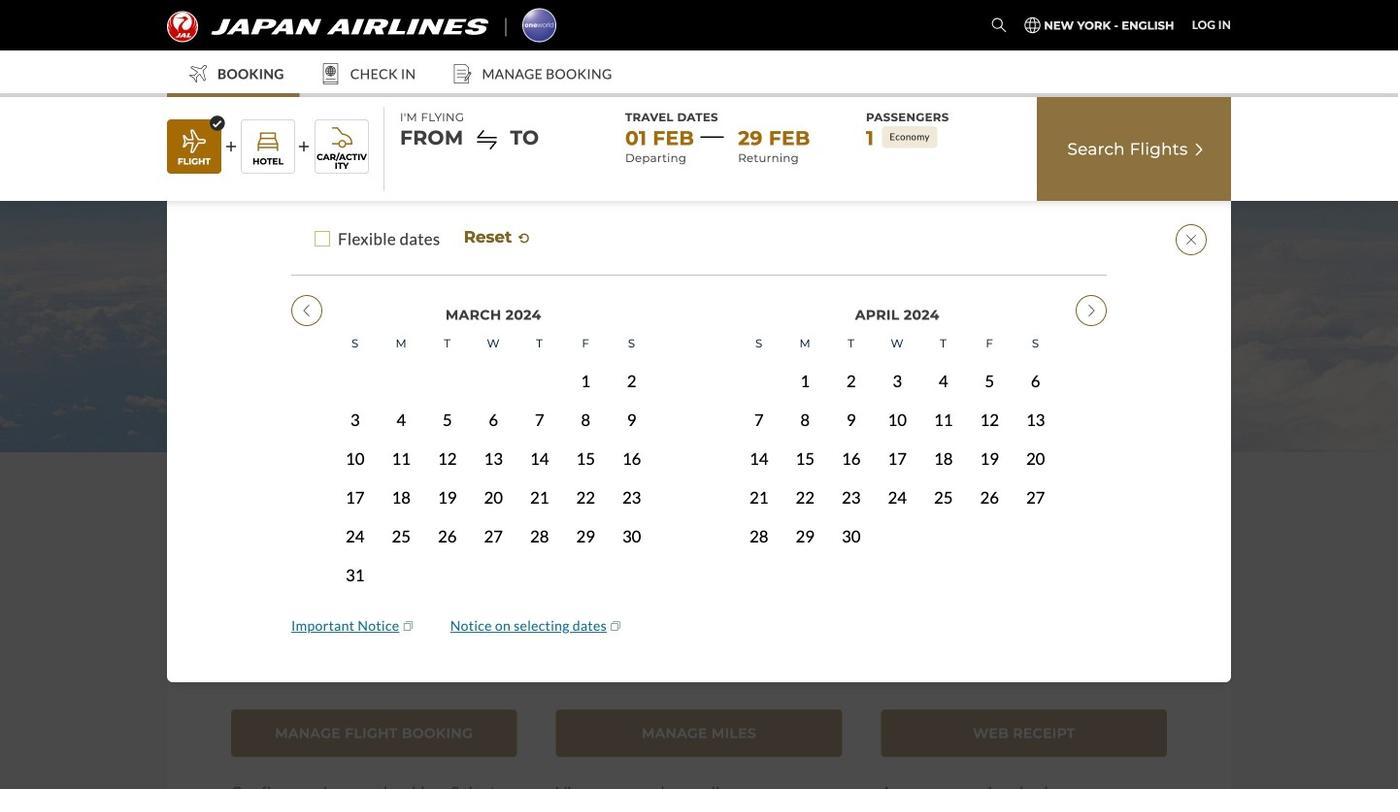 Task type: vqa. For each thing, say whether or not it's contained in the screenshot.
wednesday 'element' for Thursday element associated with Tuesday element for second Monday element
no



Task type: locate. For each thing, give the bounding box(es) containing it.
1 wednesday element from the left
[[470, 325, 517, 362]]

0 horizontal spatial friday element
[[563, 325, 609, 362]]

tuesday element
[[424, 325, 470, 362], [828, 325, 874, 362]]

0 horizontal spatial thursday element
[[517, 325, 563, 362]]

2 tuesday element from the left
[[828, 325, 874, 362]]

wednesday element for tuesday element corresponding to first monday element from left
[[470, 325, 517, 362]]

2 wednesday element from the left
[[874, 325, 921, 362]]

1 horizontal spatial monday element
[[782, 325, 828, 362]]

tab list
[[167, 515, 1231, 646]]

0 horizontal spatial wednesday element
[[470, 325, 517, 362]]

1 friday element from the left
[[563, 325, 609, 362]]

1 sunday element from the left
[[332, 325, 378, 362]]

1 horizontal spatial sunday element
[[736, 325, 782, 362]]

sunday element for first monday element from left
[[332, 325, 378, 362]]

2 saturday element from the left
[[1013, 325, 1059, 362]]

1 horizontal spatial tuesday element
[[828, 325, 874, 362]]

monday element
[[378, 325, 424, 362], [782, 325, 828, 362]]

0 horizontal spatial tuesday element
[[424, 325, 470, 362]]

1 tuesday element from the left
[[424, 325, 470, 362]]

friday element
[[563, 325, 609, 362], [967, 325, 1013, 362]]

2 friday element from the left
[[967, 325, 1013, 362]]

thursday element
[[517, 325, 563, 362], [921, 325, 967, 362]]

wednesday element
[[470, 325, 517, 362], [874, 325, 921, 362]]

friday element for saturday element associated with second monday element from left
[[967, 325, 1013, 362]]

2 monday element from the left
[[782, 325, 828, 362]]

1 horizontal spatial wednesday element
[[874, 325, 921, 362]]

1 horizontal spatial thursday element
[[921, 325, 967, 362]]

1 saturday element from the left
[[609, 325, 655, 362]]

0 horizontal spatial saturday element
[[609, 325, 655, 362]]

wednesday element for second monday element from left's tuesday element
[[874, 325, 921, 362]]

one world image
[[523, 8, 557, 42]]

thursday element for saturday element related to first monday element from left
[[517, 325, 563, 362]]

0 horizontal spatial monday element
[[378, 325, 424, 362]]

close image
[[1176, 224, 1207, 256]]

saturday element
[[609, 325, 655, 362], [1013, 325, 1059, 362]]

sunday element
[[332, 325, 378, 362], [736, 325, 782, 362]]

0 horizontal spatial sunday element
[[332, 325, 378, 362]]

saturday element for first monday element from left
[[609, 325, 655, 362]]

1 thursday element from the left
[[517, 325, 563, 362]]

1 horizontal spatial friday element
[[967, 325, 1013, 362]]

2 sunday element from the left
[[736, 325, 782, 362]]

reset image
[[517, 231, 532, 246]]

1 horizontal spatial saturday element
[[1013, 325, 1059, 362]]

sunday element for second monday element from left
[[736, 325, 782, 362]]

2 thursday element from the left
[[921, 325, 967, 362]]



Task type: describe. For each thing, give the bounding box(es) containing it.
thursday element for saturday element associated with second monday element from left
[[921, 325, 967, 362]]

japan airlines image
[[167, 11, 488, 42]]

tuesday element for first monday element from left
[[424, 325, 470, 362]]

saturday element for second monday element from left
[[1013, 325, 1059, 362]]

1 monday element from the left
[[378, 325, 424, 362]]

tuesday element for second monday element from left
[[828, 325, 874, 362]]

friday element for saturday element related to first monday element from left
[[563, 325, 609, 362]]



